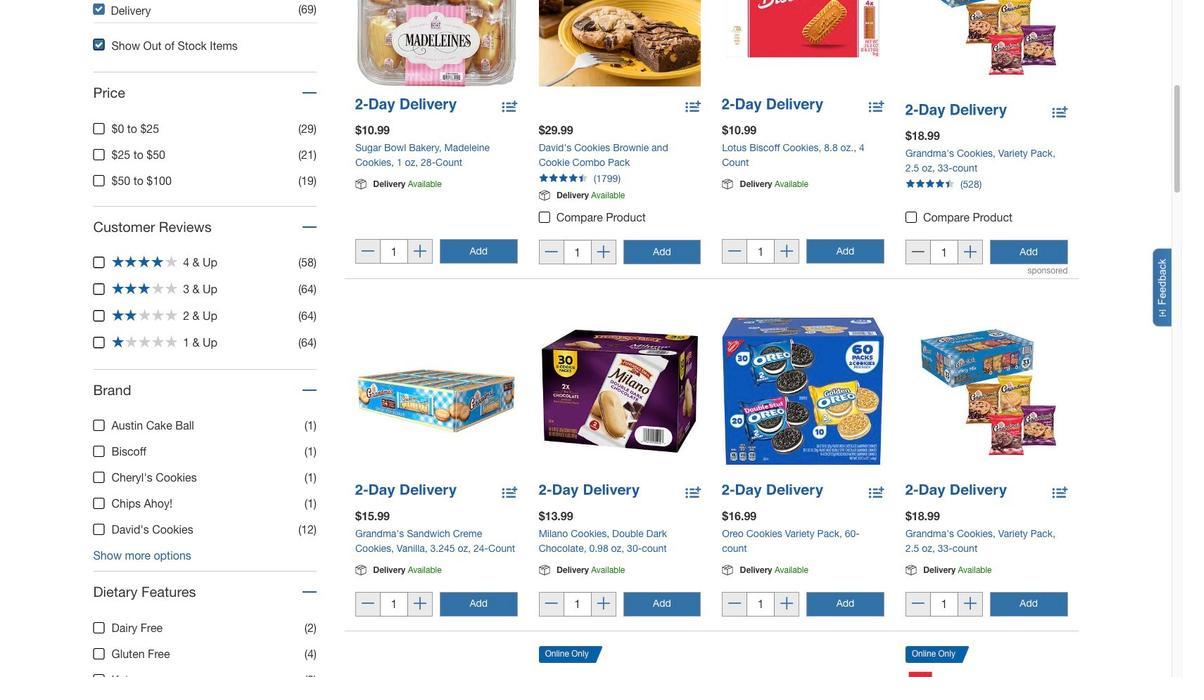 Task type: vqa. For each thing, say whether or not it's contained in the screenshot.
Brisbane Queen Portriat Wall Bed with Two Side Towers in Walnut image
no



Task type: describe. For each thing, give the bounding box(es) containing it.
add to list  grandma's sandwich creme cookies, vanilla, 3.245 oz, 24-count image
[[502, 485, 518, 503]]

sugar bowl bakery, madeleine cookies, 1 oz, 28-count image
[[355, 0, 518, 87]]

increase quantity image for add to list  grandma's cookies, variety pack, 2.5 oz, 33-count icon
[[964, 598, 977, 612]]

add to list  grandma's cookies, variety pack, 2.5 oz, 33-count image
[[1052, 485, 1068, 503]]

decrease quantity image for 2-day delivery image associated with oreo cookies variety pack, 60-count image on the right of page
[[729, 598, 741, 612]]

increase quantity image for 2nd decrease quantity image from the left
[[597, 246, 610, 260]]

david's cookies decadent triple chocolate made with mini hershey's kisses and reese's peanut butter cup cookies tin – 2 count image
[[539, 669, 701, 678]]

2 decrease quantity image from the left
[[545, 246, 558, 260]]

decrease quantity image for 2-day delivery image corresponding to grandma's sandwich creme cookies, vanilla, 3.245 oz, 24-count image
[[362, 598, 374, 612]]

1 grandma's cookies, variety pack, 2.5 oz, 33-count image from the top
[[906, 0, 1068, 92]]

2-day delivery image for grandma's sandwich creme cookies, vanilla, 3.245 oz, 24-count image
[[355, 485, 457, 499]]

add to list  lotus biscoff cookies, 8.8 oz., 4 count image
[[869, 99, 885, 117]]

increase quantity image for 2-day delivery image corresponding to grandma's sandwich creme cookies, vanilla, 3.245 oz, 24-count image decrease quantity icon
[[414, 598, 426, 612]]

grandma's sandwich creme cookies, vanilla, 3.245 oz, 24-count image
[[355, 310, 518, 473]]

increase quantity image for 1st decrease quantity image from the left
[[414, 245, 426, 260]]

add to list  sugar bowl bakery, madeleine cookies, 1 oz, 28-count image
[[502, 99, 518, 117]]

david's cookies brownie and cookie combo pack image
[[539, 0, 701, 87]]

add to list  oreo cookies variety pack, 60-count image
[[869, 485, 885, 503]]

2-day delivery image for milano cookies, double dark chocolate, 0.98 oz, 30-count image
[[539, 485, 640, 499]]

milano cookies, double dark chocolate, 0.98 oz, 30-count image
[[539, 310, 701, 473]]

add to list  milano cookies, double dark chocolate, 0.98 oz, 30-count image
[[686, 485, 701, 503]]



Task type: locate. For each thing, give the bounding box(es) containing it.
1 vertical spatial grandma's cookies, variety pack, 2.5 oz, 33-count image
[[906, 310, 1068, 473]]

grandma's cookies, variety pack, 2.5 oz, 33-count image
[[906, 0, 1068, 92], [906, 310, 1068, 473]]

increase quantity image for decrease quantity icon for milano cookies, double dark chocolate, 0.98 oz, 30-count image's 2-day delivery image
[[597, 598, 610, 612]]

2-day delivery image for sugar bowl bakery, madeleine cookies, 1 oz, 28-count image
[[355, 99, 457, 113]]

increase quantity image for add to list  oreo cookies variety pack, 60-count image
[[781, 598, 793, 612]]

2 horizontal spatial decrease quantity image
[[912, 246, 925, 260]]

1 increase quantity image from the left
[[781, 598, 793, 612]]

lotus biscoff cookies, 8.8 oz., 4 count image
[[722, 0, 885, 87]]

decrease quantity image
[[729, 245, 741, 260], [362, 598, 374, 612], [545, 598, 558, 612], [729, 598, 741, 612], [912, 598, 925, 612]]

decrease quantity image for milano cookies, double dark chocolate, 0.98 oz, 30-count image's 2-day delivery image
[[545, 598, 558, 612]]

st michel madeleine, classic french sponge cake 100 - count image
[[906, 669, 1068, 678]]

3 decrease quantity image from the left
[[912, 246, 925, 260]]

1 horizontal spatial increase quantity image
[[964, 598, 977, 612]]

2-day delivery image for first grandma's cookies, variety pack, 2.5 oz, 33-count image from the bottom
[[906, 485, 1007, 499]]

1 horizontal spatial decrease quantity image
[[545, 246, 558, 260]]

increase quantity image for third decrease quantity image from left
[[964, 246, 977, 260]]

None text field
[[380, 240, 408, 264], [563, 240, 592, 265], [563, 592, 592, 617], [747, 592, 775, 617], [930, 592, 958, 617], [380, 240, 408, 264], [563, 240, 592, 265], [563, 592, 592, 617], [747, 592, 775, 617], [930, 592, 958, 617]]

2-day delivery image for lotus biscoff cookies, 8.8 oz., 4 count image
[[722, 99, 823, 113]]

oreo cookies variety pack, 60-count image
[[722, 310, 885, 473]]

0 vertical spatial grandma's cookies, variety pack, 2.5 oz, 33-count image
[[906, 0, 1068, 92]]

increase quantity image
[[781, 598, 793, 612], [964, 598, 977, 612]]

2-day delivery image
[[355, 99, 457, 113], [722, 99, 823, 113], [906, 104, 1007, 118], [355, 485, 457, 499], [539, 485, 640, 499], [722, 485, 823, 499], [906, 485, 1007, 499]]

add to list  david's cookies brownie and cookie combo pack image
[[686, 99, 701, 117]]

increase quantity image
[[414, 245, 426, 260], [781, 245, 793, 260], [597, 246, 610, 260], [964, 246, 977, 260], [414, 598, 426, 612], [597, 598, 610, 612]]

2-day delivery image for oreo cookies variety pack, 60-count image on the right of page
[[722, 485, 823, 499]]

2 increase quantity image from the left
[[964, 598, 977, 612]]

increase quantity image for decrease quantity icon related to lotus biscoff cookies, 8.8 oz., 4 count image's 2-day delivery image
[[781, 245, 793, 260]]

0 horizontal spatial increase quantity image
[[781, 598, 793, 612]]

None text field
[[747, 240, 775, 264], [380, 592, 408, 617], [747, 240, 775, 264], [380, 592, 408, 617]]

decrease quantity image for lotus biscoff cookies, 8.8 oz., 4 count image's 2-day delivery image
[[729, 245, 741, 260]]

rated 4.422399 out of 5 stars based on 528 reviews. element
[[895, 176, 1079, 194]]

1 decrease quantity image from the left
[[362, 245, 374, 260]]

2 grandma's cookies, variety pack, 2.5 oz, 33-count image from the top
[[906, 310, 1068, 473]]

Quantity  text field
[[930, 240, 958, 265]]

decrease quantity image for 2-day delivery image for first grandma's cookies, variety pack, 2.5 oz, 33-count image from the bottom
[[912, 598, 925, 612]]

add to list image
[[1052, 103, 1068, 117]]

0 horizontal spatial decrease quantity image
[[362, 245, 374, 260]]

decrease quantity image
[[362, 245, 374, 260], [545, 246, 558, 260], [912, 246, 925, 260]]



